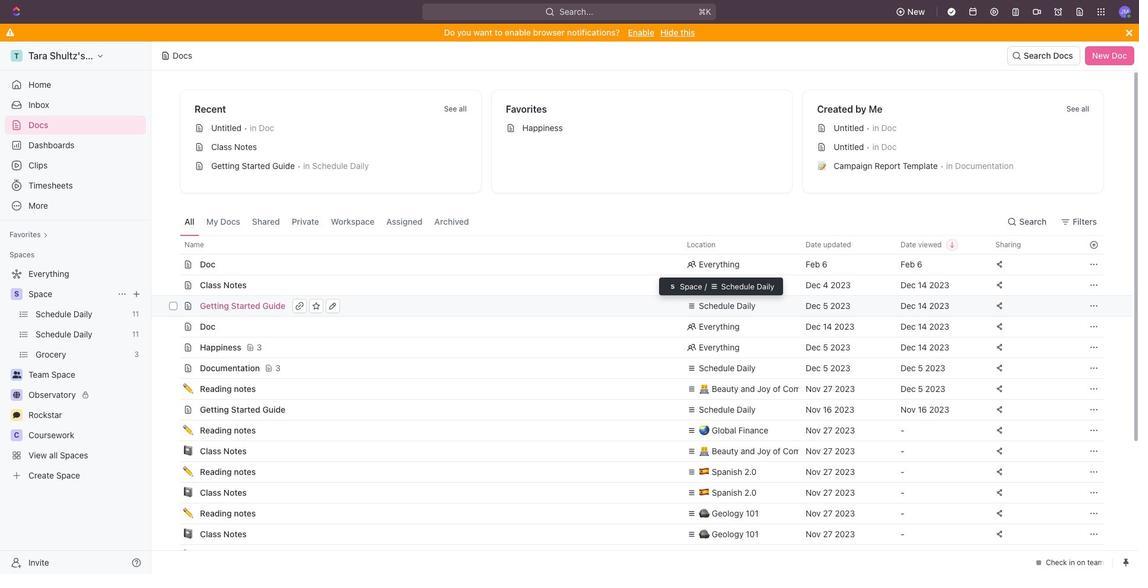 Task type: vqa. For each thing, say whether or not it's contained in the screenshot.
the comment "icon"
yes



Task type: describe. For each thing, give the bounding box(es) containing it.
globe image
[[13, 392, 20, 399]]

1 horizontal spatial space, , element
[[669, 282, 678, 292]]

comment image
[[13, 412, 20, 419]]

0 horizontal spatial space, , element
[[11, 289, 23, 300]]

coursework, , element
[[11, 430, 23, 442]]

tree inside sidebar "navigation"
[[5, 265, 146, 486]]

user group image
[[12, 372, 21, 379]]



Task type: locate. For each thing, give the bounding box(es) containing it.
space, , element
[[669, 282, 678, 292], [11, 289, 23, 300]]

tree
[[5, 265, 146, 486]]

sidebar navigation
[[0, 42, 154, 575]]

cell
[[169, 317, 182, 337], [167, 546, 180, 566], [680, 546, 799, 566], [799, 546, 894, 566], [894, 546, 989, 566], [989, 546, 1084, 566]]

row
[[167, 236, 1105, 255], [167, 254, 1105, 275], [167, 275, 1105, 296], [151, 296, 1133, 317], [169, 316, 1105, 338], [167, 337, 1105, 359], [167, 358, 1105, 379], [167, 379, 1105, 400], [167, 400, 1105, 421], [167, 420, 1105, 442], [167, 441, 1105, 462], [167, 462, 1105, 483], [167, 483, 1105, 504], [167, 503, 1105, 525], [167, 524, 1105, 546], [167, 545, 1105, 566]]

jeremy miller's workspace, , element
[[11, 50, 23, 62]]

table
[[151, 236, 1133, 575]]

tab list
[[180, 208, 474, 236]]



